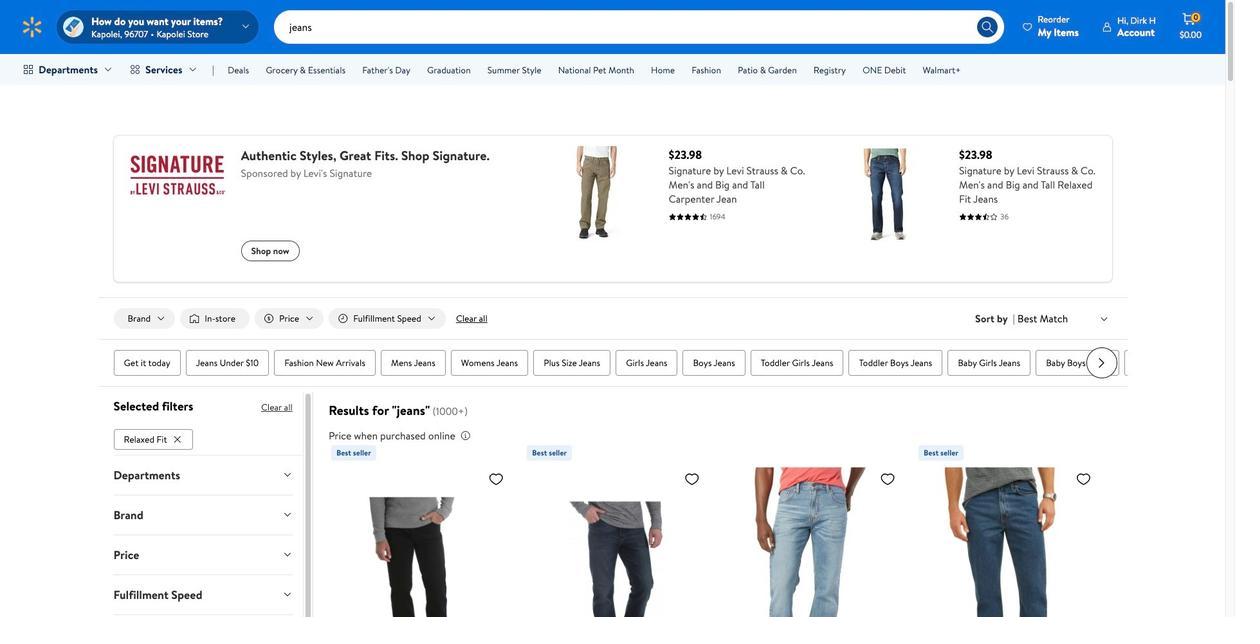 Task type: locate. For each thing, give the bounding box(es) containing it.
3 tab from the top
[[103, 535, 303, 574]]

add to favorites list, wrangler men's and big men's relaxed fit jeans with flex image
[[684, 471, 700, 487]]

remove filter relaxed fit image
[[172, 434, 183, 444]]

add to favorites list, wrangler rustler men's and big men's regular fit jeans image
[[489, 471, 504, 487]]

 image
[[63, 17, 84, 37]]

walmart homepage image
[[21, 15, 44, 39]]

legal information image
[[461, 431, 471, 441]]

tab
[[103, 455, 303, 495], [103, 495, 303, 535], [103, 535, 303, 574], [103, 575, 303, 614], [103, 615, 303, 617]]

george men's and big men's 100% cotton relaxed fit jeans image
[[919, 466, 1097, 617]]

signature by levi strauss & co. men's bootcut jean image
[[723, 466, 901, 617]]

search icon image
[[981, 21, 994, 33]]

list item
[[114, 426, 195, 450]]



Task type: vqa. For each thing, say whether or not it's contained in the screenshot.
5th 'tab'
yes



Task type: describe. For each thing, give the bounding box(es) containing it.
sort by best match image
[[1099, 314, 1110, 324]]

levi's signature image
[[129, 146, 226, 204]]

4 tab from the top
[[103, 575, 303, 614]]

add to favorites list, george men's and big men's 100% cotton relaxed fit jeans image
[[1076, 471, 1092, 487]]

wrangler men's and big men's relaxed fit jeans with flex image
[[527, 466, 705, 617]]

2 tab from the top
[[103, 495, 303, 535]]

applied filters section element
[[114, 398, 193, 414]]

5 tab from the top
[[103, 615, 303, 617]]

1 tab from the top
[[103, 455, 303, 495]]

wrangler rustler men's and big men's regular fit jeans image
[[331, 466, 509, 617]]

sort and filter section element
[[98, 298, 1128, 339]]

next slide for chipmodule list image
[[1086, 348, 1117, 378]]

Search search field
[[274, 10, 1005, 44]]

Walmart Site-Wide search field
[[274, 10, 1005, 44]]

add to favorites list, signature by levi strauss & co. men's bootcut jean image
[[880, 471, 896, 487]]



